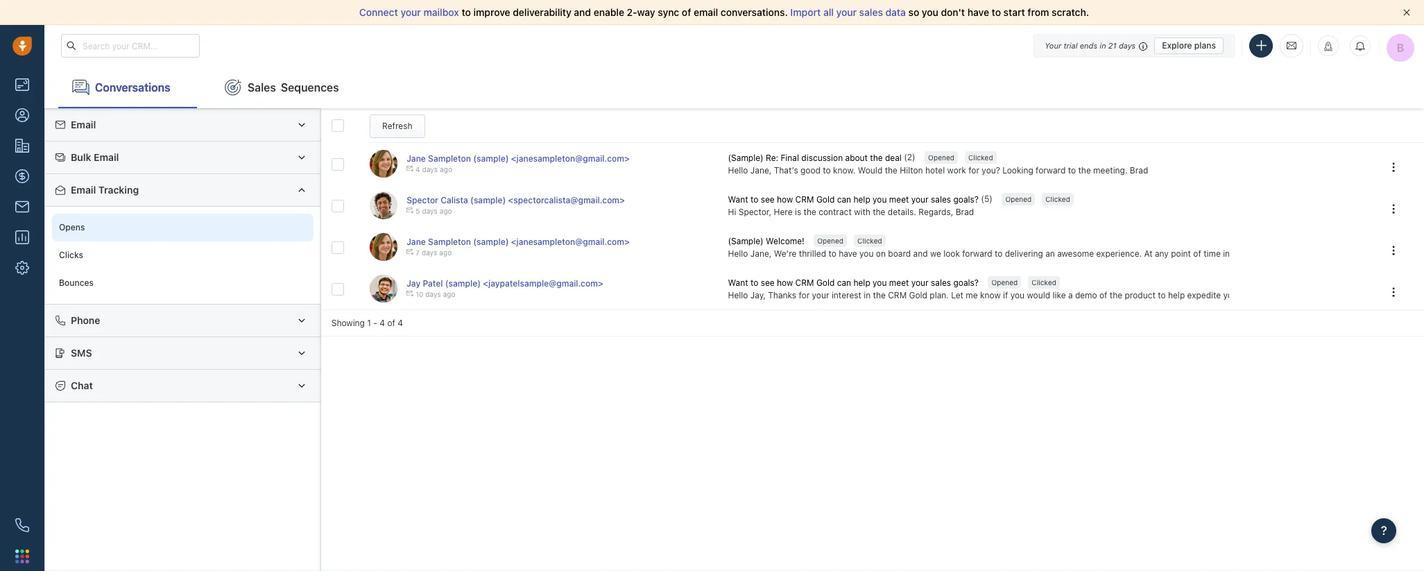 Task type: locate. For each thing, give the bounding box(es) containing it.
1 vertical spatial (sample)
[[728, 236, 764, 247]]

deal
[[886, 153, 902, 163]]

0 vertical spatial jane,
[[751, 165, 772, 175]]

calista
[[441, 195, 468, 206]]

crm up the is
[[796, 195, 814, 205]]

1 horizontal spatial have
[[968, 6, 990, 18]]

2 see from the top
[[761, 278, 775, 288]]

to right the thrilled
[[829, 248, 837, 259]]

1 vertical spatial jane,
[[751, 248, 772, 259]]

days
[[1119, 41, 1136, 50], [422, 165, 438, 174], [422, 207, 438, 215], [422, 249, 437, 257], [426, 290, 441, 299]]

0 vertical spatial regards,
[[919, 207, 954, 217]]

outgoing image left 5
[[407, 207, 414, 214]]

jane sampleton (sample) <janesampleton@gmail.com> for (sample) re: final discussion about the deal
[[407, 154, 630, 164]]

want to see how crm gold can help you meet your sales goals? link for <jaypatelsample@gmail.com>
[[728, 277, 982, 289]]

(sample) for (sample) welcome!
[[728, 236, 764, 247]]

2 vertical spatial crm
[[889, 290, 907, 300]]

(sample) up 10 days ago
[[445, 279, 481, 289]]

crm for want to see how crm gold can help you meet your sales goals?
[[796, 278, 814, 288]]

sampleton up 7 days ago
[[428, 237, 471, 247]]

0 vertical spatial forward
[[1036, 165, 1066, 175]]

1 vertical spatial jane sampleton (sample) <janesampleton@gmail.com> link
[[407, 237, 630, 247]]

you right so
[[922, 6, 939, 18]]

0 vertical spatial want to see how crm gold can help you meet your sales goals? link
[[728, 194, 982, 206]]

sales sequences link
[[211, 67, 353, 108]]

want to see how crm gold can help you meet your sales goals? button
[[728, 194, 982, 206], [728, 277, 982, 289]]

0 horizontal spatial have
[[839, 248, 858, 259]]

meet up details.
[[890, 195, 909, 205]]

way
[[637, 6, 656, 18]]

the left meeting.
[[1079, 165, 1092, 175]]

0 vertical spatial goals?
[[954, 195, 979, 205]]

10
[[416, 290, 424, 299]]

a
[[1069, 290, 1073, 300]]

2 vertical spatial brad
[[1326, 290, 1344, 300]]

don't
[[941, 6, 966, 18]]

1 jane from the top
[[407, 154, 426, 164]]

crm inside button
[[796, 278, 814, 288]]

regards, right details.
[[919, 207, 954, 217]]

(sample) right the calista
[[471, 195, 506, 206]]

(sample) inside button
[[728, 236, 764, 247]]

opens
[[59, 222, 85, 233]]

(5)
[[982, 194, 993, 204]]

0 horizontal spatial and
[[574, 6, 591, 18]]

5 days ago
[[416, 207, 452, 215]]

to right mailbox
[[462, 6, 471, 18]]

conversations.
[[721, 6, 788, 18]]

you up 'hi spector, here is the contract with the details. regards, brad'
[[873, 195, 887, 205]]

jane
[[407, 154, 426, 164], [407, 237, 426, 247]]

outgoing image left 10
[[407, 290, 414, 297]]

email down bulk
[[71, 184, 96, 196]]

1 vertical spatial want
[[728, 278, 749, 288]]

1 hello from the top
[[728, 165, 748, 175]]

0 vertical spatial jane sampleton (sample) <janesampleton@gmail.com> link
[[407, 154, 630, 164]]

ends
[[1080, 41, 1098, 50]]

2 sampleton from the top
[[428, 237, 471, 247]]

phone element
[[8, 512, 36, 539]]

to up spector,
[[751, 195, 759, 205]]

contract
[[819, 207, 852, 217]]

want to see how crm gold can help you meet your sales goals? link up interest
[[728, 277, 982, 289]]

bulk
[[71, 151, 91, 163]]

0 vertical spatial (sample)
[[728, 153, 764, 163]]

sales up plan.
[[931, 278, 952, 288]]

jane sampleton (sample) <janesampleton@gmail.com> link for (sample) re: final discussion about the deal
[[407, 154, 630, 164]]

1 vertical spatial sampleton
[[428, 237, 471, 247]]

have right don't at the top right of page
[[968, 6, 990, 18]]

point
[[1172, 248, 1192, 259]]

days right 5
[[422, 207, 438, 215]]

jane sampleton (sample) <janesampleton@gmail.com> up the spector calista (sample) <spectorcalista@gmail.com> link
[[407, 154, 630, 164]]

deliverability
[[513, 6, 572, 18]]

1 horizontal spatial regards,
[[1288, 290, 1323, 300]]

1 vertical spatial email
[[94, 151, 119, 163]]

days up spector
[[422, 165, 438, 174]]

gold for want to see how crm gold can help you meet your sales goals? (5)
[[817, 195, 835, 205]]

1 horizontal spatial brad
[[1130, 165, 1149, 175]]

1 horizontal spatial in
[[1100, 41, 1107, 50]]

meet inside want to see how crm gold can help you meet your sales goals? link
[[890, 278, 909, 288]]

0 vertical spatial sampleton
[[428, 154, 471, 164]]

crm up thanks
[[796, 278, 814, 288]]

hello down (sample) welcome!
[[728, 248, 748, 259]]

ago up the calista
[[440, 165, 452, 174]]

you down "on"
[[873, 278, 887, 288]]

at
[[1145, 248, 1153, 259]]

(sample) for 5 days ago
[[471, 195, 506, 206]]

outgoing image
[[407, 165, 414, 172], [407, 207, 414, 214], [407, 290, 414, 297]]

(sample)
[[728, 153, 764, 163], [728, 236, 764, 247]]

0 vertical spatial want
[[728, 195, 749, 205]]

1 horizontal spatial and
[[914, 248, 928, 259]]

see for want to see how crm gold can help you meet your sales goals? (5)
[[761, 195, 775, 205]]

1 vertical spatial <janesampleton@gmail.com>
[[511, 237, 630, 247]]

email for email tracking
[[71, 184, 96, 196]]

2 want to see how crm gold can help you meet your sales goals? button from the top
[[728, 277, 982, 289]]

if
[[1269, 248, 1275, 259], [1004, 290, 1009, 300]]

<janesampleton@gmail.com> up <spectorcalista@gmail.com>
[[511, 154, 630, 164]]

sampleton for (sample) re: final discussion about the deal
[[428, 154, 471, 164]]

1 vertical spatial want to see how crm gold can help you meet your sales goals? link
[[728, 277, 982, 289]]

jane sampleton (sample) <janesampleton@gmail.com> link down the spector calista (sample) <spectorcalista@gmail.com> link
[[407, 237, 630, 247]]

your trial ends in 21 days
[[1045, 41, 1136, 50]]

would
[[858, 165, 883, 175]]

see inside button
[[761, 278, 775, 288]]

1 vertical spatial hello
[[728, 248, 748, 259]]

of left time
[[1194, 248, 1202, 259]]

can up interest
[[838, 278, 852, 288]]

2 hello from the top
[[728, 248, 748, 259]]

for
[[969, 165, 980, 175], [799, 290, 810, 300]]

freshworks switcher image
[[15, 550, 29, 563]]

1 vertical spatial how
[[777, 278, 793, 288]]

1 vertical spatial meet
[[890, 278, 909, 288]]

1 vertical spatial jane
[[407, 237, 426, 247]]

0 vertical spatial have
[[968, 6, 990, 18]]

tracking
[[98, 184, 139, 196]]

1 horizontal spatial for
[[969, 165, 980, 175]]

1 vertical spatial and
[[914, 248, 928, 259]]

sales for want to see how crm gold can help you meet your sales goals?
[[931, 278, 952, 288]]

hi spector, here is the contract with the details. regards, brad
[[728, 207, 975, 217]]

want to see how crm gold can help you meet your sales goals? button up interest
[[728, 277, 982, 289]]

to
[[462, 6, 471, 18], [992, 6, 1002, 18], [823, 165, 831, 175], [1069, 165, 1077, 175], [751, 195, 759, 205], [829, 248, 837, 259], [995, 248, 1003, 259], [751, 278, 759, 288], [1159, 290, 1166, 300]]

have up want to see how crm gold can help you meet your sales goals?
[[839, 248, 858, 259]]

gold up interest
[[817, 278, 835, 288]]

jane sampleton (sample) <janesampleton@gmail.com> for (sample) welcome!
[[407, 237, 630, 247]]

1 vertical spatial have
[[839, 248, 858, 259]]

<spectorcalista@gmail.com>
[[508, 195, 625, 206]]

1 sampleton from the top
[[428, 154, 471, 164]]

want to see how crm gold can help you meet your sales goals? link
[[728, 194, 982, 206], [728, 277, 982, 289]]

to up jay,
[[751, 278, 759, 288]]

can inside want to see how crm gold can help you meet your sales goals? (5)
[[838, 195, 852, 205]]

(sample) inside (sample) re: final discussion about the deal (2)
[[728, 153, 764, 163]]

gold left plan.
[[910, 290, 928, 300]]

0 vertical spatial email
[[71, 119, 96, 130]]

ago
[[440, 165, 452, 174], [440, 207, 452, 215], [439, 249, 452, 257], [443, 290, 456, 299]]

0 vertical spatial crm
[[796, 195, 814, 205]]

sales down hello jane, that's good to know. would the hilton hotel work for you? looking forward to the meeting. brad
[[931, 195, 952, 205]]

goals?
[[954, 195, 979, 205], [954, 278, 979, 288]]

2 (sample) from the top
[[728, 236, 764, 247]]

meet down board on the top right of page
[[890, 278, 909, 288]]

1 vertical spatial goals?
[[954, 278, 979, 288]]

1 vertical spatial want to see how crm gold can help you meet your sales goals? button
[[728, 277, 982, 289]]

0 vertical spatial hello
[[728, 165, 748, 175]]

tab list
[[44, 67, 1425, 108]]

1 jane sampleton (sample) <janesampleton@gmail.com> from the top
[[407, 154, 630, 164]]

sales
[[248, 81, 276, 93]]

product
[[1125, 290, 1156, 300]]

jane sampleton (sample) <janesampleton@gmail.com>
[[407, 154, 630, 164], [407, 237, 630, 247]]

2 horizontal spatial in
[[1224, 248, 1231, 259]]

1 meet from the top
[[890, 195, 909, 205]]

0 horizontal spatial regards,
[[919, 207, 954, 217]]

hello jane, we're thrilled to have you on board and we look forward to delivering an awesome experience. at any point of time in this trial, if you need help with something, just hit
[[728, 248, 1425, 259]]

1 vertical spatial crm
[[796, 278, 814, 288]]

(sample) left re:
[[728, 153, 764, 163]]

0 vertical spatial outgoing image
[[407, 165, 414, 172]]

10 days ago
[[416, 290, 456, 299]]

jay,
[[751, 290, 766, 300]]

help inside want to see how crm gold can help you meet your sales goals? link
[[854, 278, 871, 288]]

the down want to see how crm gold can help you meet your sales goals? (5) at the right of the page
[[873, 207, 886, 217]]

opened
[[929, 154, 955, 162], [1006, 195, 1032, 204], [818, 237, 844, 245], [992, 278, 1018, 287]]

in
[[1100, 41, 1107, 50], [1224, 248, 1231, 259], [864, 290, 871, 300]]

want up hi
[[728, 195, 749, 205]]

0 vertical spatial and
[[574, 6, 591, 18]]

2 <janesampleton@gmail.com> from the top
[[511, 237, 630, 247]]

0 vertical spatial meet
[[890, 195, 909, 205]]

(sample) welcome!
[[728, 236, 805, 247]]

with left something,
[[1334, 248, 1351, 259]]

0 vertical spatial how
[[777, 195, 793, 205]]

<janesampleton@gmail.com> down <spectorcalista@gmail.com>
[[511, 237, 630, 247]]

0 vertical spatial gold
[[817, 195, 835, 205]]

have
[[968, 6, 990, 18], [839, 248, 858, 259]]

2 vertical spatial in
[[864, 290, 871, 300]]

clicked up would
[[1032, 278, 1057, 287]]

2 vertical spatial sales
[[931, 278, 952, 288]]

in down want to see how crm gold can help you meet your sales goals?
[[864, 290, 871, 300]]

email right bulk
[[94, 151, 119, 163]]

any
[[1156, 248, 1169, 259]]

1 jane, from the top
[[751, 165, 772, 175]]

1 horizontal spatial if
[[1269, 248, 1275, 259]]

1 vertical spatial sales
[[931, 195, 952, 205]]

to left meeting.
[[1069, 165, 1077, 175]]

want to see how crm gold can help you meet your sales goals? button for jay patel (sample) <jaypatelsample@gmail.com>
[[728, 277, 982, 289]]

in left this at the right of the page
[[1224, 248, 1231, 259]]

crm down board on the top right of page
[[889, 290, 907, 300]]

see for want to see how crm gold can help you meet your sales goals?
[[761, 278, 775, 288]]

demo
[[1076, 290, 1098, 300]]

outgoing image for jane sampleton (sample) <janesampleton@gmail.com>
[[407, 165, 414, 172]]

days down "patel" at the left of page
[[426, 290, 441, 299]]

outgoing image for jay patel (sample) <jaypatelsample@gmail.com>
[[407, 290, 414, 297]]

0 vertical spatial jane
[[407, 154, 426, 164]]

2 vertical spatial gold
[[910, 290, 928, 300]]

1 horizontal spatial forward
[[1036, 165, 1066, 175]]

want down (sample) welcome!
[[728, 278, 749, 288]]

ago right 7
[[439, 249, 452, 257]]

0 vertical spatial brad
[[1130, 165, 1149, 175]]

gold inside button
[[817, 278, 835, 288]]

days right 7
[[422, 249, 437, 257]]

0 vertical spatial want to see how crm gold can help you meet your sales goals? button
[[728, 194, 982, 206]]

2 horizontal spatial 4
[[416, 165, 420, 174]]

2 jane, from the top
[[751, 248, 772, 259]]

0 horizontal spatial with
[[854, 207, 871, 217]]

can for want to see how crm gold can help you meet your sales goals? (5)
[[838, 195, 852, 205]]

jane sampleton (sample) <janesampleton@gmail.com> link
[[407, 154, 630, 164], [407, 237, 630, 247]]

(sample) up the spector calista (sample) <spectorcalista@gmail.com> link
[[474, 154, 509, 164]]

gold inside want to see how crm gold can help you meet your sales goals? (5)
[[817, 195, 835, 205]]

need
[[1293, 248, 1313, 259]]

how inside want to see how crm gold can help you meet your sales goals? (5)
[[777, 195, 793, 205]]

discussion
[[802, 153, 843, 163]]

the up 'would'
[[871, 153, 883, 163]]

want inside want to see how crm gold can help you meet your sales goals? (5)
[[728, 195, 749, 205]]

forward right look
[[963, 248, 993, 259]]

0 vertical spatial in
[[1100, 41, 1107, 50]]

<janesampleton@gmail.com>
[[511, 154, 630, 164], [511, 237, 630, 247]]

2 want to see how crm gold can help you meet your sales goals? link from the top
[[728, 277, 982, 289]]

hello for hello jane, that's good to know. would the hilton hotel work for you? looking forward to the meeting. brad
[[728, 165, 748, 175]]

jane up 7
[[407, 237, 426, 247]]

what's new image
[[1324, 42, 1334, 51]]

1 outgoing image from the top
[[407, 165, 414, 172]]

for left 'you?'
[[969, 165, 980, 175]]

0 vertical spatial see
[[761, 195, 775, 205]]

hello left jay,
[[728, 290, 748, 300]]

forward right looking
[[1036, 165, 1066, 175]]

to inside want to see how crm gold can help you meet your sales goals? (5)
[[751, 195, 759, 205]]

want
[[728, 195, 749, 205], [728, 278, 749, 288]]

opened down looking
[[1006, 195, 1032, 204]]

sales sequences
[[248, 81, 339, 93]]

1 vertical spatial forward
[[963, 248, 993, 259]]

with
[[854, 207, 871, 217], [1334, 248, 1351, 259]]

outgoing image
[[407, 249, 414, 256]]

clicks link
[[52, 241, 314, 269]]

sync
[[658, 6, 680, 18]]

hello
[[728, 165, 748, 175], [728, 248, 748, 259], [728, 290, 748, 300]]

1 want to see how crm gold can help you meet your sales goals? button from the top
[[728, 194, 982, 206]]

2-
[[627, 6, 637, 18]]

1 (sample) from the top
[[728, 153, 764, 163]]

1 vertical spatial gold
[[817, 278, 835, 288]]

expedite
[[1188, 290, 1222, 300]]

to left start
[[992, 6, 1002, 18]]

1 want to see how crm gold can help you meet your sales goals? link from the top
[[728, 194, 982, 206]]

1 vertical spatial with
[[1334, 248, 1351, 259]]

explore plans link
[[1155, 37, 1224, 54]]

help up interest
[[854, 278, 871, 288]]

how up thanks
[[777, 278, 793, 288]]

3 hello from the top
[[728, 290, 748, 300]]

the right the is
[[804, 207, 817, 217]]

2 want from the top
[[728, 278, 749, 288]]

jane sampleton (sample) <janesampleton@gmail.com> down the spector calista (sample) <spectorcalista@gmail.com> link
[[407, 237, 630, 247]]

(sample)
[[474, 154, 509, 164], [471, 195, 506, 206], [474, 237, 509, 247], [445, 279, 481, 289]]

crm inside want to see how crm gold can help you meet your sales goals? (5)
[[796, 195, 814, 205]]

1 <janesampleton@gmail.com> from the top
[[511, 154, 630, 164]]

1 vertical spatial in
[[1224, 248, 1231, 259]]

email up bulk
[[71, 119, 96, 130]]

to down discussion
[[823, 165, 831, 175]]

if right 'trial,'
[[1269, 248, 1275, 259]]

1 horizontal spatial with
[[1334, 248, 1351, 259]]

jane, down (sample) welcome!
[[751, 248, 772, 259]]

jane sampleton (sample) <janesampleton@gmail.com> link up the spector calista (sample) <spectorcalista@gmail.com> link
[[407, 154, 630, 164]]

(sample) for 10 days ago
[[445, 279, 481, 289]]

jane, down re:
[[751, 165, 772, 175]]

help up 'hi spector, here is the contract with the details. regards, brad'
[[854, 195, 871, 205]]

1 how from the top
[[777, 195, 793, 205]]

2 can from the top
[[838, 278, 852, 288]]

2 meet from the top
[[890, 278, 909, 288]]

sales left data
[[860, 6, 883, 18]]

regards, right evaluation.
[[1288, 290, 1323, 300]]

0 vertical spatial if
[[1269, 248, 1275, 259]]

0 vertical spatial with
[[854, 207, 871, 217]]

2 vertical spatial outgoing image
[[407, 290, 414, 297]]

of
[[682, 6, 692, 18], [1194, 248, 1202, 259], [1100, 290, 1108, 300], [388, 318, 395, 328]]

want to see how crm gold can help you meet your sales goals?
[[728, 278, 979, 288]]

jane, for we're
[[751, 248, 772, 259]]

with down want to see how crm gold can help you meet your sales goals? (5) at the right of the page
[[854, 207, 871, 217]]

and left enable
[[574, 6, 591, 18]]

2 horizontal spatial brad
[[1326, 290, 1344, 300]]

0 vertical spatial can
[[838, 195, 852, 205]]

0 vertical spatial jane sampleton (sample) <janesampleton@gmail.com>
[[407, 154, 630, 164]]

2 outgoing image from the top
[[407, 207, 414, 214]]

plan.
[[930, 290, 949, 300]]

see inside want to see how crm gold can help you meet your sales goals? (5)
[[761, 195, 775, 205]]

if right know
[[1004, 290, 1009, 300]]

want for want to see how crm gold can help you meet your sales goals? (5)
[[728, 195, 749, 205]]

help
[[854, 195, 871, 205], [1315, 248, 1332, 259], [854, 278, 871, 288], [1169, 290, 1186, 300]]

meet for want to see how crm gold can help you meet your sales goals? (5)
[[890, 195, 909, 205]]

import
[[791, 6, 821, 18]]

trial
[[1064, 41, 1078, 50]]

see
[[761, 195, 775, 205], [761, 278, 775, 288]]

how up here
[[777, 195, 793, 205]]

gold
[[817, 195, 835, 205], [817, 278, 835, 288], [910, 290, 928, 300]]

jane for (sample) re: final discussion about the deal
[[407, 154, 426, 164]]

2 vertical spatial hello
[[728, 290, 748, 300]]

1 see from the top
[[761, 195, 775, 205]]

1 vertical spatial for
[[799, 290, 810, 300]]

meet inside want to see how crm gold can help you meet your sales goals? (5)
[[890, 195, 909, 205]]

1 want from the top
[[728, 195, 749, 205]]

want to see how crm gold can help you meet your sales goals? button up 'hi spector, here is the contract with the details. regards, brad'
[[728, 194, 982, 206]]

hello up hi
[[728, 165, 748, 175]]

see up spector,
[[761, 195, 775, 205]]

0 horizontal spatial if
[[1004, 290, 1009, 300]]

goals? for want to see how crm gold can help you meet your sales goals?
[[954, 278, 979, 288]]

can up 'hi spector, here is the contract with the details. regards, brad'
[[838, 195, 852, 205]]

hilton
[[900, 165, 923, 175]]

2 jane sampleton (sample) <janesampleton@gmail.com> link from the top
[[407, 237, 630, 247]]

see up jay,
[[761, 278, 775, 288]]

mailbox
[[424, 6, 459, 18]]

(sample) re: final discussion about the deal button
[[728, 152, 905, 164]]

the down deal
[[885, 165, 898, 175]]

1 can from the top
[[838, 195, 852, 205]]

1 vertical spatial jane sampleton (sample) <janesampleton@gmail.com>
[[407, 237, 630, 247]]

goals? left (5)
[[954, 195, 979, 205]]

hello jay, thanks for your interest in the crm gold plan. let me know if you would like a demo of the product to help expedite your evaluation. regards, brad
[[728, 290, 1344, 300]]

ago down the calista
[[440, 207, 452, 215]]

your inside button
[[912, 278, 929, 288]]

sms
[[71, 347, 92, 359]]

2 goals? from the top
[[954, 278, 979, 288]]

goals? inside want to see how crm gold can help you meet your sales goals? (5)
[[954, 195, 979, 205]]

2 jane sampleton (sample) <janesampleton@gmail.com> from the top
[[407, 237, 630, 247]]

days right 21
[[1119, 41, 1136, 50]]

how inside button
[[777, 278, 793, 288]]

board
[[889, 248, 911, 259]]

1 vertical spatial see
[[761, 278, 775, 288]]

and left we
[[914, 248, 928, 259]]

welcome!
[[766, 236, 805, 247]]

1 goals? from the top
[[954, 195, 979, 205]]

want to see how crm gold can help you meet your sales goals? (5)
[[728, 194, 993, 205]]

1 vertical spatial outgoing image
[[407, 207, 414, 214]]

1 vertical spatial can
[[838, 278, 852, 288]]

3 outgoing image from the top
[[407, 290, 414, 297]]

you left would
[[1011, 290, 1025, 300]]

0 horizontal spatial brad
[[956, 207, 975, 217]]

2 vertical spatial email
[[71, 184, 96, 196]]

goals? up me
[[954, 278, 979, 288]]

2 jane from the top
[[407, 237, 426, 247]]

want to see how crm gold can help you meet your sales goals? link for <spectorcalista@gmail.com>
[[728, 194, 982, 206]]

1 jane sampleton (sample) <janesampleton@gmail.com> link from the top
[[407, 154, 630, 164]]

ago right 10
[[443, 290, 456, 299]]

want to see how crm gold can help you meet your sales goals? link up 'hi spector, here is the contract with the details. regards, brad'
[[728, 194, 982, 206]]

sales inside want to see how crm gold can help you meet your sales goals? (5)
[[931, 195, 952, 205]]

2 how from the top
[[777, 278, 793, 288]]

0 vertical spatial <janesampleton@gmail.com>
[[511, 154, 630, 164]]



Task type: vqa. For each thing, say whether or not it's contained in the screenshot.
"Chat" within Files for Chat link
no



Task type: describe. For each thing, give the bounding box(es) containing it.
improve
[[474, 6, 511, 18]]

just
[[1399, 248, 1413, 259]]

refresh
[[382, 121, 413, 131]]

(sample) re: final discussion about the deal (2)
[[728, 152, 916, 163]]

hotel
[[926, 165, 945, 175]]

crm for want to see how crm gold can help you meet your sales goals? (5)
[[796, 195, 814, 205]]

experience.
[[1097, 248, 1142, 259]]

this
[[1233, 248, 1247, 259]]

how for want to see how crm gold can help you meet your sales goals?
[[777, 278, 793, 288]]

of right demo
[[1100, 290, 1108, 300]]

to left delivering
[[995, 248, 1003, 259]]

(sample) for (sample) re: final discussion about the deal (2)
[[728, 153, 764, 163]]

5
[[416, 207, 420, 215]]

<janesampleton@gmail.com> for (sample) welcome!
[[511, 237, 630, 247]]

1 horizontal spatial 4
[[398, 318, 403, 328]]

time
[[1204, 248, 1221, 259]]

jane for (sample) welcome!
[[407, 237, 426, 247]]

spector,
[[739, 207, 772, 217]]

start
[[1004, 6, 1026, 18]]

jay patel (sample) <jaypatelsample@gmail.com> link
[[407, 279, 604, 289]]

tab list containing conversations
[[44, 67, 1425, 108]]

opened up hello jane, that's good to know. would the hilton hotel work for you? looking forward to the meeting. brad
[[929, 154, 955, 162]]

email for email
[[71, 119, 96, 130]]

the left product on the bottom right
[[1110, 290, 1123, 300]]

<janesampleton@gmail.com> for (sample) re: final discussion about the deal
[[511, 154, 630, 164]]

we
[[931, 248, 942, 259]]

the down want to see how crm gold can help you meet your sales goals?
[[873, 290, 886, 300]]

plans
[[1195, 40, 1217, 50]]

close image
[[1404, 9, 1411, 16]]

0 vertical spatial sales
[[860, 6, 883, 18]]

evaluation.
[[1244, 290, 1286, 300]]

of right 'sync'
[[682, 6, 692, 18]]

conversations link
[[58, 67, 197, 108]]

1 vertical spatial if
[[1004, 290, 1009, 300]]

7
[[416, 249, 420, 257]]

want to see how crm gold can help you meet your sales goals? button for spector calista (sample) <spectorcalista@gmail.com>
[[728, 194, 982, 206]]

clicked up 'you?'
[[969, 154, 994, 162]]

0 horizontal spatial for
[[799, 290, 810, 300]]

help inside want to see how crm gold can help you meet your sales goals? (5)
[[854, 195, 871, 205]]

re:
[[766, 153, 779, 163]]

bounces link
[[52, 269, 314, 297]]

days for 5 days ago
[[422, 207, 438, 215]]

send email image
[[1287, 40, 1297, 52]]

the inside (sample) re: final discussion about the deal (2)
[[871, 153, 883, 163]]

details.
[[888, 207, 917, 217]]

how for want to see how crm gold can help you meet your sales goals? (5)
[[777, 195, 793, 205]]

ago for 4 days ago
[[440, 165, 452, 174]]

meeting.
[[1094, 165, 1128, 175]]

something,
[[1353, 248, 1397, 259]]

here
[[774, 207, 793, 217]]

connect your mailbox to improve deliverability and enable 2-way sync of email conversations. import all your sales data so you don't have to start from scratch.
[[359, 6, 1090, 18]]

21
[[1109, 41, 1117, 50]]

jay patel (sample) <jaypatelsample@gmail.com>
[[407, 279, 604, 289]]

help right 'need'
[[1315, 248, 1332, 259]]

you inside want to see how crm gold can help you meet your sales goals? (5)
[[873, 195, 887, 205]]

good
[[801, 165, 821, 175]]

days for 10 days ago
[[426, 290, 441, 299]]

hit
[[1416, 248, 1425, 259]]

would
[[1028, 290, 1051, 300]]

explore
[[1163, 40, 1193, 50]]

delivering
[[1005, 248, 1044, 259]]

days for 7 days ago
[[422, 249, 437, 257]]

jane, for that's
[[751, 165, 772, 175]]

0 horizontal spatial forward
[[963, 248, 993, 259]]

hello for hello jane, we're thrilled to have you on board and we look forward to delivering an awesome experience. at any point of time in this trial, if you need help with something, just hit
[[728, 248, 748, 259]]

Search your CRM... text field
[[61, 34, 200, 58]]

goals? for want to see how crm gold can help you meet your sales goals? (5)
[[954, 195, 979, 205]]

hi
[[728, 207, 737, 217]]

trial,
[[1250, 248, 1267, 259]]

know.
[[834, 165, 856, 175]]

you left "on"
[[860, 248, 874, 259]]

help left expedite
[[1169, 290, 1186, 300]]

ago for 5 days ago
[[440, 207, 452, 215]]

me
[[966, 290, 978, 300]]

connect your mailbox link
[[359, 6, 462, 18]]

you left 'need'
[[1277, 248, 1291, 259]]

ago for 10 days ago
[[443, 290, 456, 299]]

awesome
[[1058, 248, 1095, 259]]

days for 4 days ago
[[422, 165, 438, 174]]

opened up the thrilled
[[818, 237, 844, 245]]

an
[[1046, 248, 1056, 259]]

ago for 7 days ago
[[439, 249, 452, 257]]

want for want to see how crm gold can help you meet your sales goals?
[[728, 278, 749, 288]]

gold for want to see how crm gold can help you meet your sales goals?
[[817, 278, 835, 288]]

-
[[374, 318, 378, 328]]

0 horizontal spatial 4
[[380, 318, 385, 328]]

phone image
[[15, 518, 29, 532]]

let
[[952, 290, 964, 300]]

4 days ago
[[416, 165, 452, 174]]

sampleton for (sample) welcome!
[[428, 237, 471, 247]]

you inside button
[[873, 278, 887, 288]]

email
[[694, 6, 719, 18]]

connect
[[359, 6, 398, 18]]

all
[[824, 6, 834, 18]]

meet for want to see how crm gold can help you meet your sales goals?
[[890, 278, 909, 288]]

spector calista (sample) <spectorcalista@gmail.com> link
[[407, 195, 625, 206]]

(2)
[[905, 152, 916, 163]]

chat
[[71, 380, 93, 391]]

bulk email
[[71, 151, 119, 163]]

clicked up the an
[[1046, 195, 1071, 204]]

hello for hello jay, thanks for your interest in the crm gold plan. let me know if you would like a demo of the product to help expedite your evaluation. regards, brad
[[728, 290, 748, 300]]

of right -
[[388, 318, 395, 328]]

to right product on the bottom right
[[1159, 290, 1166, 300]]

0 horizontal spatial in
[[864, 290, 871, 300]]

you?
[[982, 165, 1001, 175]]

conversations
[[95, 81, 170, 93]]

7 days ago
[[416, 249, 452, 257]]

opened up know
[[992, 278, 1018, 287]]

(sample) welcome! link
[[728, 235, 807, 248]]

opens link
[[52, 214, 314, 241]]

on
[[876, 248, 886, 259]]

phone
[[71, 314, 100, 326]]

final
[[781, 153, 800, 163]]

jane sampleton (sample) <janesampleton@gmail.com> link for (sample) welcome!
[[407, 237, 630, 247]]

thanks
[[768, 290, 797, 300]]

hello jane, that's good to know. would the hilton hotel work for you? looking forward to the meeting. brad
[[728, 165, 1149, 175]]

(sample) for 7 days ago
[[474, 237, 509, 247]]

data
[[886, 6, 906, 18]]

0 vertical spatial for
[[969, 165, 980, 175]]

your inside want to see how crm gold can help you meet your sales goals? (5)
[[912, 195, 929, 205]]

can for want to see how crm gold can help you meet your sales goals?
[[838, 278, 852, 288]]

look
[[944, 248, 961, 259]]

email tracking
[[71, 184, 139, 196]]

(sample) for 4 days ago
[[474, 154, 509, 164]]

sequences
[[281, 81, 339, 93]]

work
[[948, 165, 967, 175]]

enable
[[594, 6, 625, 18]]

1
[[367, 318, 371, 328]]

1 vertical spatial regards,
[[1288, 290, 1323, 300]]

outgoing image for spector calista (sample) <spectorcalista@gmail.com>
[[407, 207, 414, 214]]

1 vertical spatial brad
[[956, 207, 975, 217]]

from
[[1028, 6, 1050, 18]]

sales for want to see how crm gold can help you meet your sales goals? (5)
[[931, 195, 952, 205]]

clicked up "on"
[[858, 237, 883, 245]]

jay
[[407, 279, 421, 289]]

we're
[[774, 248, 797, 259]]

that's
[[774, 165, 799, 175]]

so
[[909, 6, 920, 18]]



